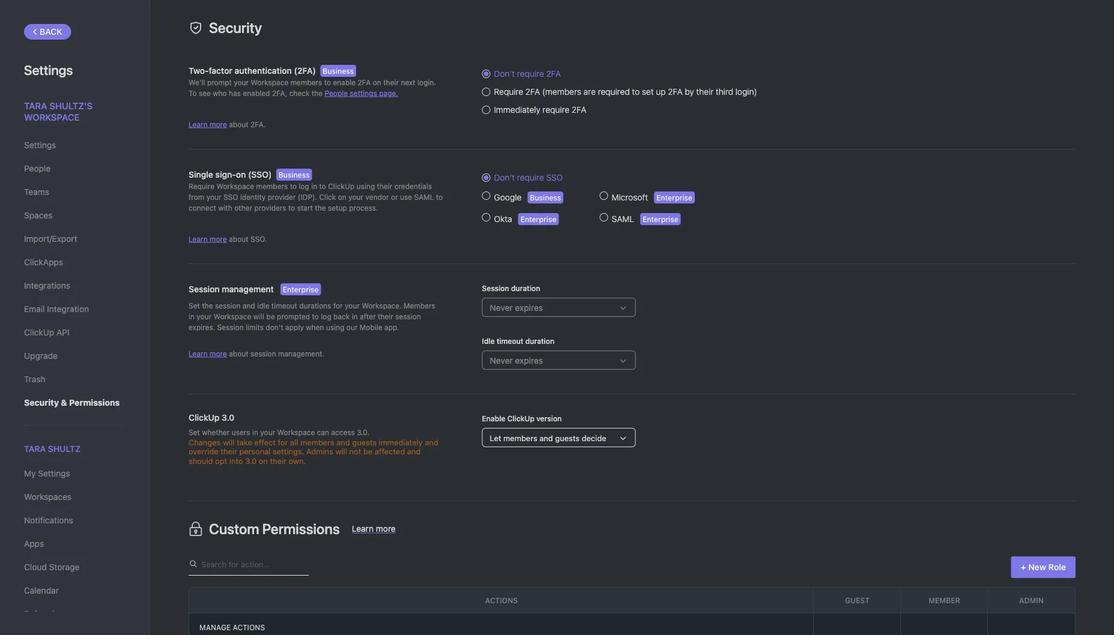 Task type: describe. For each thing, give the bounding box(es) containing it.
your up with
[[206, 193, 221, 201]]

require for immediately require 2fa
[[543, 105, 570, 115]]

manage actions
[[199, 624, 265, 632]]

click
[[319, 193, 336, 201]]

other
[[235, 204, 253, 212]]

in up our at the left bottom
[[352, 312, 358, 321]]

integrations link
[[24, 276, 126, 296]]

never expires for 1st never expires dropdown button from the bottom of the page
[[490, 356, 543, 366]]

spaces
[[24, 211, 53, 221]]

clickapps link
[[24, 252, 126, 273]]

more for learn more
[[376, 524, 396, 534]]

affected
[[375, 447, 405, 456]]

clickup inside the "settings" element
[[24, 328, 54, 338]]

2 expires from the top
[[515, 356, 543, 366]]

2 vertical spatial session
[[251, 350, 276, 358]]

learn more
[[352, 524, 396, 534]]

personal
[[239, 447, 271, 456]]

credentials
[[395, 182, 432, 190]]

don't for don't require 2fa
[[494, 69, 515, 79]]

start
[[297, 204, 313, 212]]

cloud
[[24, 563, 47, 573]]

upgrade
[[24, 351, 58, 361]]

admin
[[1020, 597, 1044, 605]]

clickup 3.0 set whether users in your workspace can access 3.0. changes will take effect for all members and guests immediately and override their personal settings. admins will not be affected and should opt into 3.0 on their own.
[[189, 413, 439, 466]]

set inside the clickup 3.0 set whether users in your workspace can access 3.0. changes will take effect for all members and guests immediately and override their personal settings. admins will not be affected and should opt into 3.0 on their own.
[[189, 428, 200, 437]]

Search for action... text field
[[198, 559, 309, 570]]

durations
[[299, 302, 331, 310]]

their down settings.
[[270, 457, 287, 466]]

trash link
[[24, 370, 126, 390]]

we'll
[[189, 78, 205, 87]]

to left the start
[[288, 204, 295, 212]]

for inside the clickup 3.0 set whether users in your workspace can access 3.0. changes will take effect for all members and guests immediately and override their personal settings. admins will not be affected and should opt into 3.0 on their own.
[[278, 438, 288, 447]]

third
[[716, 87, 734, 97]]

email integration
[[24, 304, 89, 314]]

3 about from the top
[[229, 350, 249, 358]]

(2fa)
[[294, 65, 316, 75]]

learn for learn more about 2fa.
[[189, 120, 208, 129]]

prompted
[[277, 312, 310, 321]]

teams link
[[24, 182, 126, 203]]

to inside we'll prompt your workspace members to enable 2fa on their next login. to see who has enabled 2fa, check the
[[324, 78, 331, 87]]

actions
[[485, 597, 518, 605]]

log inside require workspace members to log in to clickup using their credentials from your sso identity provider (idp). click on your vendor or use saml to connect with other providers to start the setup process.
[[299, 182, 309, 190]]

&
[[61, 398, 67, 408]]

referrals
[[24, 610, 59, 620]]

two-
[[189, 65, 209, 75]]

1 vertical spatial timeout
[[497, 337, 524, 346]]

on inside require workspace members to log in to clickup using their credentials from your sso identity provider (idp). click on your vendor or use saml to connect with other providers to start the setup process.
[[338, 193, 347, 201]]

workspace.
[[362, 302, 402, 310]]

(idp).
[[298, 193, 317, 201]]

learn more about 2fa.
[[189, 120, 266, 129]]

using inside require workspace members to log in to clickup using their credentials from your sso identity provider (idp). click on your vendor or use saml to connect with other providers to start the setup process.
[[357, 182, 375, 190]]

and inside dropdown button
[[540, 434, 553, 443]]

microsoft
[[612, 193, 648, 203]]

learn more link for single
[[189, 235, 227, 243]]

tara for tara shultz's workspace
[[24, 100, 47, 111]]

1 never expires button from the top
[[482, 298, 1076, 317]]

from
[[189, 193, 204, 201]]

and down "immediately"
[[407, 447, 421, 456]]

0 vertical spatial sso
[[546, 173, 563, 183]]

your up our at the left bottom
[[345, 302, 360, 310]]

2fa up the (members
[[546, 69, 561, 79]]

storage
[[49, 563, 80, 573]]

members inside the clickup 3.0 set whether users in your workspace can access 3.0. changes will take effect for all members and guests immediately and override their personal settings. admins will not be affected and should opt into 3.0 on their own.
[[301, 438, 335, 447]]

process.
[[349, 204, 378, 212]]

shultz
[[48, 444, 81, 454]]

email integration link
[[24, 299, 126, 320]]

session for session duration
[[482, 284, 509, 293]]

members inside require workspace members to log in to clickup using their credentials from your sso identity provider (idp). click on your vendor or use saml to connect with other providers to start the setup process.
[[256, 182, 288, 190]]

enterprise for saml
[[643, 215, 679, 224]]

shultz's
[[49, 100, 93, 111]]

calendar
[[24, 586, 59, 596]]

2 vertical spatial settings
[[38, 469, 70, 479]]

page.
[[379, 89, 398, 97]]

referrals link
[[24, 605, 126, 625]]

enable
[[333, 78, 356, 87]]

in inside the clickup 3.0 set whether users in your workspace can access 3.0. changes will take effect for all members and guests immediately and override their personal settings. admins will not be affected and should opt into 3.0 on their own.
[[252, 428, 258, 437]]

admins
[[307, 447, 333, 456]]

require for don't require 2fa
[[517, 69, 544, 79]]

see
[[199, 89, 211, 97]]

using inside set the session and idle timeout durations for your workspace. members in your workspace will be prompted to log back in after their session expires. session limits don't apply when using our mobile app.
[[326, 323, 345, 332]]

version
[[537, 415, 562, 423]]

their inside we'll prompt your workspace members to enable 2fa on their next login. to see who has enabled 2fa, check the
[[383, 78, 399, 87]]

don't require sso
[[494, 173, 563, 183]]

2 never from the top
[[490, 356, 513, 366]]

2fa down don't require 2fa at the top of the page
[[526, 87, 540, 97]]

idle
[[257, 302, 270, 310]]

tara shultz
[[24, 444, 81, 454]]

people for people settings page.
[[325, 89, 348, 97]]

setup
[[328, 204, 347, 212]]

1 vertical spatial settings
[[24, 140, 56, 150]]

learn for learn more about session management.
[[189, 350, 208, 358]]

workspaces
[[24, 493, 72, 502]]

your up process.
[[349, 193, 364, 201]]

required
[[598, 87, 630, 97]]

prompt
[[207, 78, 232, 87]]

guest
[[845, 597, 870, 605]]

settings.
[[273, 447, 304, 456]]

to right use
[[436, 193, 443, 201]]

let members and guests decide
[[490, 434, 607, 443]]

idle
[[482, 337, 495, 346]]

clickup inside require workspace members to log in to clickup using their credentials from your sso identity provider (idp). click on your vendor or use saml to connect with other providers to start the setup process.
[[328, 182, 355, 190]]

more for learn more about session management.
[[210, 350, 227, 358]]

their right by
[[697, 87, 714, 97]]

for inside set the session and idle timeout durations for your workspace. members in your workspace will be prompted to log back in after their session expires. session limits don't apply when using our mobile app.
[[333, 302, 343, 310]]

settings
[[350, 89, 377, 97]]

1 never from the top
[[490, 303, 513, 313]]

2 horizontal spatial will
[[336, 447, 347, 456]]

authentication
[[235, 65, 292, 75]]

2fa left by
[[668, 87, 683, 97]]

tara for tara shultz
[[24, 444, 46, 454]]

upgrade link
[[24, 346, 126, 367]]

two-factor authentication (2fa)
[[189, 65, 316, 75]]

people link
[[24, 159, 126, 179]]

your inside we'll prompt your workspace members to enable 2fa on their next login. to see who has enabled 2fa, check the
[[234, 78, 249, 87]]

security for security & permissions
[[24, 398, 59, 408]]

to up 'provider'
[[290, 182, 297, 190]]

guests inside the clickup 3.0 set whether users in your workspace can access 3.0. changes will take effect for all members and guests immediately and override their personal settings. admins will not be affected and should opt into 3.0 on their own.
[[352, 438, 377, 447]]

sso inside require workspace members to log in to clickup using their credentials from your sso identity provider (idp). click on your vendor or use saml to connect with other providers to start the setup process.
[[224, 193, 238, 201]]

vendor
[[366, 193, 389, 201]]

factor
[[209, 65, 233, 75]]

business for two-factor authentication (2fa)
[[323, 67, 354, 75]]

apps link
[[24, 534, 126, 555]]

provider
[[268, 193, 296, 201]]

members inside let members and guests decide dropdown button
[[504, 434, 538, 443]]

role
[[1049, 563, 1067, 573]]

business for single sign-on (sso)
[[279, 171, 310, 179]]

clickup inside the clickup 3.0 set whether users in your workspace can access 3.0. changes will take effect for all members and guests immediately and override their personal settings. admins will not be affected and should opt into 3.0 on their own.
[[189, 413, 220, 423]]

sso.
[[251, 235, 267, 243]]

0 vertical spatial settings
[[24, 62, 73, 78]]

integrations
[[24, 281, 70, 291]]

session duration
[[482, 284, 540, 293]]

use
[[400, 193, 412, 201]]

new
[[1029, 563, 1047, 573]]

to
[[189, 89, 197, 97]]

+ new role
[[1021, 563, 1067, 573]]

management
[[222, 284, 274, 294]]

opt
[[215, 457, 227, 466]]

set inside set the session and idle timeout durations for your workspace. members in your workspace will be prompted to log back in after their session expires. session limits don't apply when using our mobile app.
[[189, 302, 200, 310]]

1 vertical spatial saml
[[612, 214, 634, 224]]

people for people
[[24, 164, 51, 174]]

providers
[[255, 204, 286, 212]]



Task type: vqa. For each thing, say whether or not it's contained in the screenshot.
list
no



Task type: locate. For each thing, give the bounding box(es) containing it.
and down "version"
[[540, 434, 553, 443]]

0 vertical spatial back
[[40, 27, 62, 37]]

on up 'page.' at the top of page
[[373, 78, 381, 87]]

0 horizontal spatial using
[[326, 323, 345, 332]]

using left our at the left bottom
[[326, 323, 345, 332]]

for right durations
[[333, 302, 343, 310]]

about left sso.
[[229, 235, 249, 243]]

their up 'vendor'
[[377, 182, 393, 190]]

saml inside require workspace members to log in to clickup using their credentials from your sso identity provider (idp). click on your vendor or use saml to connect with other providers to start the setup process.
[[414, 193, 434, 201]]

security inside security & permissions link
[[24, 398, 59, 408]]

0 vertical spatial tara
[[24, 100, 47, 111]]

1 horizontal spatial require
[[494, 87, 524, 97]]

0 vertical spatial require
[[494, 87, 524, 97]]

permissions down trash link
[[69, 398, 120, 408]]

2 horizontal spatial business
[[530, 193, 561, 202]]

to left "enable"
[[324, 78, 331, 87]]

0 vertical spatial about
[[229, 120, 249, 129]]

2fa up settings
[[358, 78, 371, 87]]

0 vertical spatial for
[[333, 302, 343, 310]]

settings right the my
[[38, 469, 70, 479]]

require for single
[[189, 182, 215, 190]]

settings link
[[24, 135, 126, 156]]

and down access
[[337, 438, 350, 447]]

be inside the clickup 3.0 set whether users in your workspace can access 3.0. changes will take effect for all members and guests immediately and override their personal settings. admins will not be affected and should opt into 3.0 on their own.
[[364, 447, 373, 456]]

and left the idle
[[243, 302, 255, 310]]

to inside set the session and idle timeout durations for your workspace. members in your workspace will be prompted to log back in after their session expires. session limits don't apply when using our mobile app.
[[312, 312, 319, 321]]

members down (2fa)
[[291, 78, 322, 87]]

email
[[24, 304, 45, 314]]

1 vertical spatial back
[[334, 312, 350, 321]]

on inside the clickup 3.0 set whether users in your workspace can access 3.0. changes will take effect for all members and guests immediately and override their personal settings. admins will not be affected and should opt into 3.0 on their own.
[[259, 457, 268, 466]]

clickup right enable
[[508, 415, 535, 423]]

0 horizontal spatial people
[[24, 164, 51, 174]]

0 horizontal spatial guests
[[352, 438, 377, 447]]

workspace inside set the session and idle timeout durations for your workspace. members in your workspace will be prompted to log back in after their session expires. session limits don't apply when using our mobile app.
[[214, 312, 251, 321]]

workspace inside the clickup 3.0 set whether users in your workspace can access 3.0. changes will take effect for all members and guests immediately and override their personal settings. admins will not be affected and should opt into 3.0 on their own.
[[277, 428, 315, 437]]

the inside set the session and idle timeout durations for your workspace. members in your workspace will be prompted to log back in after their session expires. session limits don't apply when using our mobile app.
[[202, 302, 213, 310]]

security left &
[[24, 398, 59, 408]]

0 horizontal spatial require
[[189, 182, 215, 190]]

never down idle
[[490, 356, 513, 366]]

0 vertical spatial duration
[[511, 284, 540, 293]]

never expires for 2nd never expires dropdown button from the bottom of the page
[[490, 303, 543, 313]]

will
[[253, 312, 264, 321], [223, 438, 235, 447], [336, 447, 347, 456]]

1 horizontal spatial using
[[357, 182, 375, 190]]

1 horizontal spatial guests
[[555, 434, 580, 443]]

2 never expires button from the top
[[482, 351, 1076, 370]]

enterprise for microsoft
[[657, 193, 693, 202]]

1 horizontal spatial timeout
[[497, 337, 524, 346]]

about
[[229, 120, 249, 129], [229, 235, 249, 243], [229, 350, 249, 358]]

0 vertical spatial never expires
[[490, 303, 543, 313]]

session for session management
[[189, 284, 220, 294]]

business up 'provider'
[[279, 171, 310, 179]]

sso
[[546, 173, 563, 183], [224, 193, 238, 201]]

apply
[[285, 323, 304, 332]]

set
[[189, 302, 200, 310], [189, 428, 200, 437]]

changes
[[189, 438, 221, 447]]

log down durations
[[321, 312, 332, 321]]

expires.
[[189, 323, 215, 332]]

timeout right idle
[[497, 337, 524, 346]]

require workspace members to log in to clickup using their credentials from your sso identity provider (idp). click on your vendor or use saml to connect with other providers to start the setup process.
[[189, 182, 443, 212]]

or
[[391, 193, 398, 201]]

2fa,
[[272, 89, 287, 97]]

in inside require workspace members to log in to clickup using their credentials from your sso identity provider (idp). click on your vendor or use saml to connect with other providers to start the setup process.
[[311, 182, 317, 190]]

1 vertical spatial log
[[321, 312, 332, 321]]

notifications link
[[24, 511, 126, 531]]

permissions inside the "settings" element
[[69, 398, 120, 408]]

1 vertical spatial never expires
[[490, 356, 543, 366]]

require up google
[[517, 173, 544, 183]]

don't up google
[[494, 173, 515, 183]]

workspaces link
[[24, 487, 126, 508]]

1 horizontal spatial log
[[321, 312, 332, 321]]

override
[[189, 447, 219, 456]]

in up effect
[[252, 428, 258, 437]]

workspace inside tara shultz's workspace
[[24, 112, 80, 123]]

0 horizontal spatial session
[[215, 302, 241, 310]]

notifications
[[24, 516, 73, 526]]

to up click on the left top of the page
[[319, 182, 326, 190]]

guests
[[555, 434, 580, 443], [352, 438, 377, 447]]

in
[[311, 182, 317, 190], [189, 312, 195, 321], [352, 312, 358, 321], [252, 428, 258, 437]]

will up limits
[[253, 312, 264, 321]]

take
[[237, 438, 252, 447]]

0 horizontal spatial sso
[[224, 193, 238, 201]]

their inside require workspace members to log in to clickup using their credentials from your sso identity provider (idp). click on your vendor or use saml to connect with other providers to start the setup process.
[[377, 182, 393, 190]]

their
[[383, 78, 399, 87], [697, 87, 714, 97], [377, 182, 393, 190], [378, 312, 394, 321], [221, 447, 237, 456], [270, 457, 287, 466]]

people inside "people" link
[[24, 164, 51, 174]]

set
[[642, 87, 654, 97]]

1 vertical spatial require
[[189, 182, 215, 190]]

0 horizontal spatial saml
[[414, 193, 434, 201]]

learn for learn more
[[352, 524, 374, 534]]

app.
[[385, 323, 399, 332]]

on down "personal"
[[259, 457, 268, 466]]

1 never expires from the top
[[490, 303, 543, 313]]

1 horizontal spatial saml
[[612, 214, 634, 224]]

back inside set the session and idle timeout durations for your workspace. members in your workspace will be prompted to log back in after their session expires. session limits don't apply when using our mobile app.
[[334, 312, 350, 321]]

enterprise for okta
[[521, 215, 557, 224]]

1 vertical spatial sso
[[224, 193, 238, 201]]

session down session management
[[215, 302, 241, 310]]

on up setup
[[338, 193, 347, 201]]

2 vertical spatial about
[[229, 350, 249, 358]]

session down 'members'
[[396, 312, 421, 321]]

your up the expires.
[[197, 312, 212, 321]]

about for on
[[229, 235, 249, 243]]

learn for learn more about sso.
[[189, 235, 208, 243]]

0 vertical spatial session
[[215, 302, 241, 310]]

1 vertical spatial duration
[[526, 337, 555, 346]]

be inside set the session and idle timeout durations for your workspace. members in your workspace will be prompted to log back in after their session expires. session limits don't apply when using our mobile app.
[[266, 312, 275, 321]]

google
[[494, 193, 522, 203]]

2 don't from the top
[[494, 173, 515, 183]]

0 vertical spatial the
[[312, 89, 323, 97]]

back inside the "settings" element
[[40, 27, 62, 37]]

0 vertical spatial permissions
[[69, 398, 120, 408]]

security up factor
[[209, 19, 262, 36]]

the down click on the left top of the page
[[315, 204, 326, 212]]

immediately
[[379, 438, 423, 447]]

never
[[490, 303, 513, 313], [490, 356, 513, 366]]

timeout up prompted
[[272, 302, 297, 310]]

enabled
[[243, 89, 270, 97]]

0 horizontal spatial be
[[266, 312, 275, 321]]

will inside set the session and idle timeout durations for your workspace. members in your workspace will be prompted to log back in after their session expires. session limits don't apply when using our mobile app.
[[253, 312, 264, 321]]

enterprise up durations
[[283, 285, 319, 294]]

1 vertical spatial never expires button
[[482, 351, 1076, 370]]

next
[[401, 78, 416, 87]]

0 vertical spatial expires
[[515, 303, 543, 313]]

and right "immediately"
[[425, 438, 439, 447]]

1 about from the top
[[229, 120, 249, 129]]

2fa.
[[251, 120, 266, 129]]

connect
[[189, 204, 216, 212]]

their up into on the left bottom of page
[[221, 447, 237, 456]]

never down the session duration
[[490, 303, 513, 313]]

settings element
[[0, 0, 150, 636]]

3.0 down "personal"
[[245, 457, 257, 466]]

1 horizontal spatial 3.0
[[245, 457, 257, 466]]

guests inside dropdown button
[[555, 434, 580, 443]]

0 vertical spatial log
[[299, 182, 309, 190]]

1 horizontal spatial will
[[253, 312, 264, 321]]

require up the (members
[[517, 69, 544, 79]]

require
[[517, 69, 544, 79], [543, 105, 570, 115], [517, 173, 544, 183]]

workspace inside require workspace members to log in to clickup using their credentials from your sso identity provider (idp). click on your vendor or use saml to connect with other providers to start the setup process.
[[217, 182, 254, 190]]

my settings link
[[24, 464, 126, 484]]

1 vertical spatial people
[[24, 164, 51, 174]]

cloud storage
[[24, 563, 80, 573]]

0 horizontal spatial permissions
[[69, 398, 120, 408]]

don't up the immediately at the top left
[[494, 69, 515, 79]]

tara up the my
[[24, 444, 46, 454]]

+
[[1021, 563, 1027, 573]]

0 horizontal spatial business
[[279, 171, 310, 179]]

2 vertical spatial business
[[530, 193, 561, 202]]

check
[[289, 89, 310, 97]]

duration
[[511, 284, 540, 293], [526, 337, 555, 346]]

own.
[[289, 457, 306, 466]]

learn more link
[[189, 120, 227, 129], [189, 235, 227, 243], [189, 350, 227, 358], [352, 524, 396, 534]]

manage
[[199, 624, 231, 632]]

on
[[373, 78, 381, 87], [236, 169, 246, 179], [338, 193, 347, 201], [259, 457, 268, 466]]

workspace up limits
[[214, 312, 251, 321]]

security for security
[[209, 19, 262, 36]]

learn more about sso.
[[189, 235, 267, 243]]

0 vertical spatial timeout
[[272, 302, 297, 310]]

will left 'not'
[[336, 447, 347, 456]]

their up 'page.' at the top of page
[[383, 78, 399, 87]]

never expires down "idle timeout duration"
[[490, 356, 543, 366]]

2 tara from the top
[[24, 444, 46, 454]]

workspace down authentication
[[251, 78, 289, 87]]

members down the "enable clickup version"
[[504, 434, 538, 443]]

1 vertical spatial about
[[229, 235, 249, 243]]

your up effect
[[260, 428, 275, 437]]

be right 'not'
[[364, 447, 373, 456]]

about down limits
[[229, 350, 249, 358]]

back
[[40, 27, 62, 37], [334, 312, 350, 321]]

(members
[[543, 87, 582, 97]]

be
[[266, 312, 275, 321], [364, 447, 373, 456]]

0 vertical spatial never
[[490, 303, 513, 313]]

our
[[347, 323, 358, 332]]

require inside require workspace members to log in to clickup using their credentials from your sso identity provider (idp). click on your vendor or use saml to connect with other providers to start the setup process.
[[189, 182, 215, 190]]

on inside we'll prompt your workspace members to enable 2fa on their next login. to see who has enabled 2fa, check the
[[373, 78, 381, 87]]

clickup api
[[24, 328, 70, 338]]

workspace
[[251, 78, 289, 87], [24, 112, 80, 123], [217, 182, 254, 190], [214, 312, 251, 321], [277, 428, 315, 437]]

tara
[[24, 100, 47, 111], [24, 444, 46, 454]]

expires down "idle timeout duration"
[[515, 356, 543, 366]]

1 vertical spatial session
[[396, 312, 421, 321]]

session inside set the session and idle timeout durations for your workspace. members in your workspace will be prompted to log back in after their session expires. session limits don't apply when using our mobile app.
[[217, 323, 244, 332]]

1 horizontal spatial security
[[209, 19, 262, 36]]

0 horizontal spatial 3.0
[[222, 413, 234, 423]]

set up the expires.
[[189, 302, 200, 310]]

0 horizontal spatial security
[[24, 398, 59, 408]]

expires
[[515, 303, 543, 313], [515, 356, 543, 366]]

after
[[360, 312, 376, 321]]

workspace inside we'll prompt your workspace members to enable 2fa on their next login. to see who has enabled 2fa, check the
[[251, 78, 289, 87]]

0 vertical spatial security
[[209, 19, 262, 36]]

never expires down the session duration
[[490, 303, 543, 313]]

saml
[[414, 193, 434, 201], [612, 214, 634, 224]]

1 vertical spatial don't
[[494, 173, 515, 183]]

2fa inside we'll prompt your workspace members to enable 2fa on their next login. to see who has enabled 2fa, check the
[[358, 78, 371, 87]]

0 horizontal spatial timeout
[[272, 302, 297, 310]]

back link
[[24, 24, 71, 40]]

1 horizontal spatial session
[[251, 350, 276, 358]]

2 set from the top
[[189, 428, 200, 437]]

1 horizontal spatial permissions
[[262, 521, 340, 538]]

1 vertical spatial for
[[278, 438, 288, 447]]

learn more link for session
[[189, 350, 227, 358]]

tara left 'shultz's' on the top of page
[[24, 100, 47, 111]]

about for authentication
[[229, 120, 249, 129]]

0 vertical spatial set
[[189, 302, 200, 310]]

will left take
[[223, 438, 235, 447]]

1 vertical spatial set
[[189, 428, 200, 437]]

the up the expires.
[[202, 302, 213, 310]]

sign-
[[215, 169, 236, 179]]

1 horizontal spatial business
[[323, 67, 354, 75]]

0 vertical spatial 3.0
[[222, 413, 234, 423]]

business down don't require sso
[[530, 193, 561, 202]]

to left set
[[632, 87, 640, 97]]

0 horizontal spatial back
[[40, 27, 62, 37]]

0 vertical spatial never expires button
[[482, 298, 1076, 317]]

custom permissions
[[209, 521, 340, 538]]

1 vertical spatial expires
[[515, 356, 543, 366]]

0 vertical spatial business
[[323, 67, 354, 75]]

clickup up upgrade on the left bottom
[[24, 328, 54, 338]]

0 horizontal spatial for
[[278, 438, 288, 447]]

tara inside tara shultz's workspace
[[24, 100, 47, 111]]

guests down 3.0.
[[352, 438, 377, 447]]

using up 'vendor'
[[357, 182, 375, 190]]

single sign-on (sso)
[[189, 169, 272, 179]]

members
[[291, 78, 322, 87], [256, 182, 288, 190], [504, 434, 538, 443], [301, 438, 335, 447]]

2fa down are on the right top
[[572, 105, 587, 115]]

1 expires from the top
[[515, 303, 543, 313]]

and
[[243, 302, 255, 310], [540, 434, 553, 443], [337, 438, 350, 447], [425, 438, 439, 447], [407, 447, 421, 456]]

on left (sso)
[[236, 169, 246, 179]]

your inside the clickup 3.0 set whether users in your workspace can access 3.0. changes will take effect for all members and guests immediately and override their personal settings. admins will not be affected and should opt into 3.0 on their own.
[[260, 428, 275, 437]]

okta
[[494, 214, 512, 224]]

0 vertical spatial using
[[357, 182, 375, 190]]

for up settings.
[[278, 438, 288, 447]]

saml down microsoft
[[612, 214, 634, 224]]

enterprise right okta
[[521, 215, 557, 224]]

idle timeout duration
[[482, 337, 555, 346]]

let members and guests decide button
[[482, 428, 1076, 448]]

guests left decide
[[555, 434, 580, 443]]

duration up "idle timeout duration"
[[511, 284, 540, 293]]

the inside require workspace members to log in to clickup using their credentials from your sso identity provider (idp). click on your vendor or use saml to connect with other providers to start the setup process.
[[315, 204, 326, 212]]

integration
[[47, 304, 89, 314]]

my
[[24, 469, 36, 479]]

1 vertical spatial permissions
[[262, 521, 340, 538]]

members inside we'll prompt your workspace members to enable 2fa on their next login. to see who has enabled 2fa, check the
[[291, 78, 322, 87]]

2 about from the top
[[229, 235, 249, 243]]

1 horizontal spatial people
[[325, 89, 348, 97]]

1 vertical spatial 3.0
[[245, 457, 257, 466]]

0 vertical spatial be
[[266, 312, 275, 321]]

enterprise
[[657, 193, 693, 202], [521, 215, 557, 224], [643, 215, 679, 224], [283, 285, 319, 294]]

the right the check
[[312, 89, 323, 97]]

in up the expires.
[[189, 312, 195, 321]]

members
[[404, 302, 436, 310]]

require down the (members
[[543, 105, 570, 115]]

people
[[325, 89, 348, 97], [24, 164, 51, 174]]

member
[[929, 597, 961, 605]]

require
[[494, 87, 524, 97], [189, 182, 215, 190]]

all
[[290, 438, 298, 447]]

1 vertical spatial require
[[543, 105, 570, 115]]

1 vertical spatial the
[[315, 204, 326, 212]]

1 vertical spatial never
[[490, 356, 513, 366]]

1 vertical spatial tara
[[24, 444, 46, 454]]

1 vertical spatial using
[[326, 323, 345, 332]]

enterprise down microsoft
[[643, 215, 679, 224]]

workspace down the single sign-on (sso)
[[217, 182, 254, 190]]

their down workspace.
[[378, 312, 394, 321]]

can
[[317, 428, 329, 437]]

1 horizontal spatial be
[[364, 447, 373, 456]]

require 2fa (members are required to set up 2fa by their third login)
[[494, 87, 757, 97]]

require for don't
[[494, 87, 524, 97]]

people up teams
[[24, 164, 51, 174]]

actions
[[233, 624, 265, 632]]

import/export
[[24, 234, 77, 244]]

0 horizontal spatial will
[[223, 438, 235, 447]]

1 don't from the top
[[494, 69, 515, 79]]

your up has
[[234, 78, 249, 87]]

settings down tara shultz's workspace
[[24, 140, 56, 150]]

learn
[[189, 120, 208, 129], [189, 235, 208, 243], [189, 350, 208, 358], [352, 524, 374, 534]]

set the session and idle timeout durations for your workspace. members in your workspace will be prompted to log back in after their session expires. session limits don't apply when using our mobile app.
[[189, 302, 436, 332]]

2 horizontal spatial session
[[396, 312, 421, 321]]

set up changes
[[189, 428, 200, 437]]

be up don't
[[266, 312, 275, 321]]

2 vertical spatial the
[[202, 302, 213, 310]]

3.0 up whether
[[222, 413, 234, 423]]

access
[[331, 428, 355, 437]]

require for don't require sso
[[517, 173, 544, 183]]

don't for don't require sso
[[494, 173, 515, 183]]

in up the (idp). on the left
[[311, 182, 317, 190]]

0 vertical spatial don't
[[494, 69, 515, 79]]

people settings page.
[[325, 89, 398, 97]]

learn more link for two-
[[189, 120, 227, 129]]

the inside we'll prompt your workspace members to enable 2fa on their next login. to see who has enabled 2fa, check the
[[312, 89, 323, 97]]

1 horizontal spatial for
[[333, 302, 343, 310]]

when
[[306, 323, 324, 332]]

0 vertical spatial people
[[325, 89, 348, 97]]

decide
[[582, 434, 607, 443]]

2 never expires from the top
[[490, 356, 543, 366]]

1 horizontal spatial sso
[[546, 173, 563, 183]]

session up the expires.
[[189, 284, 220, 294]]

their inside set the session and idle timeout durations for your workspace. members in your workspace will be prompted to log back in after their session expires. session limits don't apply when using our mobile app.
[[378, 312, 394, 321]]

session up idle
[[482, 284, 509, 293]]

2 vertical spatial require
[[517, 173, 544, 183]]

enterprise right microsoft
[[657, 193, 693, 202]]

spaces link
[[24, 206, 126, 226]]

1 vertical spatial be
[[364, 447, 373, 456]]

business up "enable"
[[323, 67, 354, 75]]

members up admins
[[301, 438, 335, 447]]

security & permissions
[[24, 398, 120, 408]]

and inside set the session and idle timeout durations for your workspace. members in your workspace will be prompted to log back in after their session expires. session limits don't apply when using our mobile app.
[[243, 302, 255, 310]]

clickup up click on the left top of the page
[[328, 182, 355, 190]]

timeout inside set the session and idle timeout durations for your workspace. members in your workspace will be prompted to log back in after their session expires. session limits don't apply when using our mobile app.
[[272, 302, 297, 310]]

1 tara from the top
[[24, 100, 47, 111]]

permissions
[[69, 398, 120, 408], [262, 521, 340, 538]]

api
[[57, 328, 70, 338]]

0 vertical spatial saml
[[414, 193, 434, 201]]

1 set from the top
[[189, 302, 200, 310]]

about left 2fa.
[[229, 120, 249, 129]]

1 horizontal spatial back
[[334, 312, 350, 321]]

1 vertical spatial security
[[24, 398, 59, 408]]

saml down credentials
[[414, 193, 434, 201]]

0 horizontal spatial log
[[299, 182, 309, 190]]

into
[[229, 457, 243, 466]]

more for learn more about 2fa.
[[210, 120, 227, 129]]

workspace up all
[[277, 428, 315, 437]]

log inside set the session and idle timeout durations for your workspace. members in your workspace will be prompted to log back in after their session expires. session limits don't apply when using our mobile app.
[[321, 312, 332, 321]]

more for learn more about sso.
[[210, 235, 227, 243]]

0 vertical spatial require
[[517, 69, 544, 79]]

people down "enable"
[[325, 89, 348, 97]]

1 vertical spatial business
[[279, 171, 310, 179]]



